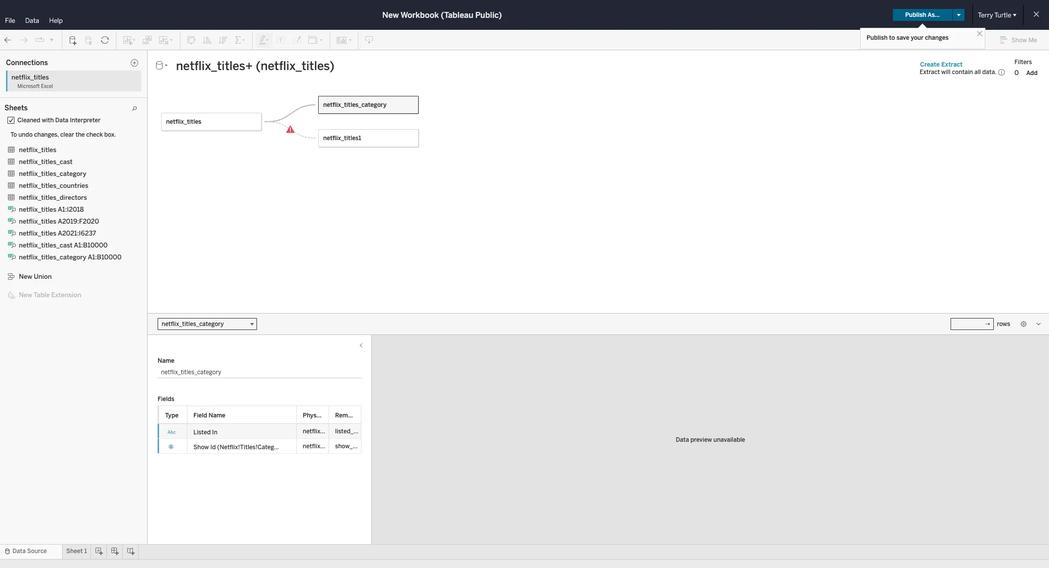 Task type: describe. For each thing, give the bounding box(es) containing it.
columns
[[206, 53, 231, 60]]

as...
[[928, 11, 940, 18]]

publish as...
[[905, 11, 940, 18]]

publish to save your changes
[[867, 34, 949, 41]]

preview
[[691, 436, 712, 443]]

title
[[30, 199, 42, 206]]

0 vertical spatial in
[[49, 247, 54, 254]]

2 field from the left
[[359, 412, 373, 419]]

0 vertical spatial id
[[47, 189, 52, 196]]

release
[[30, 179, 52, 186]]

to
[[10, 131, 17, 138]]

create extract link
[[920, 60, 963, 68]]

0 horizontal spatial listed
[[30, 247, 47, 254]]

added for netflix_titles1
[[44, 294, 62, 301]]

show id (netflix!titles!category) row
[[158, 439, 362, 454]]

show id
[[30, 189, 52, 196]]

duration seasons
[[30, 158, 79, 165]]

netflix_titles+ (netflix_titles)
[[12, 68, 92, 75]]

unavailable
[[714, 436, 745, 443]]

will
[[942, 69, 951, 76]]

year
[[53, 179, 65, 186]]

rows
[[206, 70, 221, 77]]

sort descending image
[[218, 35, 228, 45]]

rows
[[997, 321, 1011, 328]]

undo image
[[3, 35, 13, 45]]

to undo changes, clear the check box.
[[10, 131, 116, 138]]

box.
[[104, 131, 116, 138]]

extract will contain all data.
[[920, 69, 997, 76]]

netflix_titles a2019:f2020
[[19, 218, 99, 225]]

sheet
[[66, 548, 83, 555]]

date added
[[30, 126, 62, 133]]

new table extension
[[19, 291, 81, 299]]

duration minutes
[[30, 147, 78, 154]]

netflix_titles_category a1:b10000
[[19, 254, 122, 261]]

cleaned
[[17, 117, 40, 124]]

interpreter
[[70, 117, 100, 124]]

0 vertical spatial show id (netflix!titles!category)
[[30, 257, 122, 264]]

sheet 1
[[66, 548, 87, 555]]

show inside row
[[193, 444, 209, 451]]

data up replay animation icon
[[25, 17, 39, 24]]

show id (netflix!titles!category) inside row
[[193, 444, 286, 451]]

file
[[5, 17, 15, 24]]

marks
[[114, 105, 132, 112]]

duration for duration minutes
[[30, 147, 54, 154]]

the
[[76, 131, 85, 138]]

physical table
[[303, 412, 343, 419]]

redo image
[[19, 35, 29, 45]]

me
[[1029, 37, 1037, 44]]

netflix_titles a1:i2018
[[19, 206, 84, 213]]

format workbook image
[[292, 35, 302, 45]]

2 horizontal spatial name
[[374, 412, 391, 419]]

0 horizontal spatial (netflix!titles!category)
[[54, 257, 122, 264]]

rating
[[30, 168, 48, 175]]

a1:b10000 for netflix_titles_category a1:b10000
[[88, 254, 122, 261]]

netflix_titles_cast for netflix_titles_cast
[[19, 158, 73, 166]]

data.
[[983, 69, 997, 76]]

netflix_titles_countries
[[19, 182, 88, 189]]

date for date added (netflix!titles1)
[[30, 294, 43, 301]]

help
[[49, 17, 63, 24]]

remote
[[335, 412, 357, 419]]

publish as... button
[[893, 9, 952, 21]]

show me
[[1012, 37, 1037, 44]]

0 vertical spatial listed in
[[30, 247, 54, 254]]

netflix_titles a2021:i6237
[[19, 230, 96, 237]]

sheets
[[4, 104, 28, 112]]

remote field name
[[335, 412, 391, 419]]

new worksheet image
[[122, 35, 136, 45]]

turtle
[[995, 11, 1012, 19]]

to
[[889, 34, 895, 41]]

show/hide cards image
[[336, 35, 352, 45]]

microsoft
[[17, 84, 40, 90]]

table for new
[[34, 291, 50, 299]]

netflix_titles_cast for netflix_titles_cast a1:b10000
[[19, 242, 73, 249]]

physical
[[303, 412, 326, 419]]

netflix_titles (count)
[[30, 221, 87, 228]]

data right with
[[55, 117, 68, 124]]

connections
[[6, 58, 48, 67]]

1 horizontal spatial name
[[209, 412, 225, 419]]

data down undo icon on the left of page
[[6, 53, 21, 61]]

(count) for netflix_titles (count)
[[65, 221, 87, 228]]

Search text field
[[3, 86, 68, 98]]

netflix_titles microsoft excel
[[11, 74, 53, 90]]

new for new table extension
[[19, 291, 32, 299]]

changes,
[[34, 131, 59, 138]]

(netflix_titles)
[[52, 68, 92, 75]]

1 horizontal spatial extract
[[942, 61, 963, 68]]

table for physical
[[328, 412, 343, 419]]

fields
[[158, 396, 174, 403]]

add button
[[1022, 68, 1042, 78]]

replay animation image
[[35, 35, 45, 45]]

Name text field
[[158, 367, 362, 378]]

sort ascending image
[[202, 35, 212, 45]]

0
[[1015, 69, 1019, 76]]

listed_in
[[335, 428, 359, 435]]

replay animation image
[[49, 37, 55, 43]]

check
[[86, 131, 103, 138]]

size
[[141, 146, 152, 153]]

(tableau
[[441, 10, 473, 20]]



Task type: locate. For each thing, give the bounding box(es) containing it.
extract
[[942, 61, 963, 68], [920, 69, 940, 76]]

0 horizontal spatial extract
[[920, 69, 940, 76]]

date down new union
[[30, 294, 43, 301]]

0 vertical spatial extract
[[942, 61, 963, 68]]

0 horizontal spatial netflix_titles1
[[25, 283, 63, 290]]

show labels image
[[276, 35, 286, 45]]

show down the "field name"
[[193, 444, 209, 451]]

totals image
[[234, 35, 246, 45]]

1 vertical spatial listed in
[[193, 429, 218, 436]]

2 vertical spatial new
[[19, 291, 32, 299]]

1 vertical spatial date
[[30, 294, 43, 301]]

date down cleaned
[[30, 126, 43, 133]]

netflix_titles_category
[[323, 101, 387, 108], [19, 170, 86, 178], [25, 236, 89, 243], [19, 254, 86, 261], [30, 269, 91, 276], [162, 321, 224, 328]]

netflix_titles_cast a1:b10000
[[19, 242, 108, 249]]

0 horizontal spatial table
[[34, 291, 50, 299]]

type down fields
[[165, 412, 179, 419]]

in down 'netflix_titles a2021:i6237'
[[49, 247, 54, 254]]

netflix_titles_category (count)
[[30, 269, 114, 276]]

1 horizontal spatial listed in
[[193, 429, 218, 436]]

1 horizontal spatial netflix_titles1
[[323, 135, 361, 142]]

date added (netflix!titles1)
[[30, 294, 107, 301]]

new for new union
[[19, 273, 32, 280]]

download image
[[365, 35, 374, 45]]

a2021:i6237
[[58, 230, 96, 237]]

0 horizontal spatial publish
[[867, 34, 888, 41]]

table up listed_in
[[328, 412, 343, 419]]

row group containing listed_in
[[158, 424, 362, 454]]

all
[[975, 69, 981, 76]]

row containing listed_in
[[158, 424, 362, 439]]

cleaned with data interpreter
[[17, 117, 100, 124]]

a1:b10000
[[74, 242, 108, 249], [88, 254, 122, 261]]

show me button
[[996, 32, 1046, 48]]

in down the "field name"
[[212, 429, 218, 436]]

duration for duration seasons
[[30, 158, 54, 165]]

publish for publish to save your changes
[[867, 34, 888, 41]]

data left preview at the bottom right of the page
[[676, 436, 689, 443]]

1 vertical spatial table
[[328, 412, 343, 419]]

new left workbook
[[382, 10, 399, 20]]

0 vertical spatial netflix_titles_cast
[[19, 158, 73, 166]]

id inside row
[[210, 444, 216, 451]]

new for new workbook (tableau public)
[[382, 10, 399, 20]]

source
[[27, 548, 47, 555]]

0 horizontal spatial type
[[30, 210, 43, 217]]

minutes
[[56, 147, 78, 154]]

extract up will
[[942, 61, 963, 68]]

1 vertical spatial id
[[47, 257, 52, 264]]

publish inside button
[[905, 11, 927, 18]]

1 vertical spatial netflix_titles_cast
[[19, 242, 73, 249]]

1 vertical spatial type
[[165, 412, 179, 419]]

show up new union
[[30, 257, 45, 264]]

(netflix!titles!category) inside row
[[217, 444, 286, 451]]

netflix_titles_directors
[[19, 194, 87, 201]]

1 horizontal spatial in
[[212, 429, 218, 436]]

create extract
[[920, 61, 963, 68]]

1 vertical spatial new
[[19, 273, 32, 280]]

extension
[[51, 291, 81, 299]]

data left source
[[12, 548, 26, 555]]

new workbook (tableau public)
[[382, 10, 502, 20]]

union
[[34, 273, 52, 280]]

(count) for netflix_titles_category (count)
[[93, 269, 114, 276]]

undo
[[18, 131, 33, 138]]

date
[[30, 126, 43, 133], [30, 294, 43, 301]]

listed
[[30, 247, 47, 254], [193, 429, 211, 436]]

netflix_titles_cast
[[19, 158, 73, 166], [19, 242, 73, 249]]

save
[[897, 34, 910, 41]]

(count)
[[65, 221, 87, 228], [93, 269, 114, 276]]

grid
[[158, 406, 391, 537]]

0 vertical spatial (count)
[[65, 221, 87, 228]]

field
[[193, 412, 207, 419], [359, 412, 373, 419]]

1 added from the top
[[44, 126, 62, 133]]

a2019:f2020
[[58, 218, 99, 225]]

1 horizontal spatial table
[[328, 412, 343, 419]]

None text field
[[172, 58, 911, 74]]

0 horizontal spatial (count)
[[65, 221, 87, 228]]

1 horizontal spatial show id (netflix!titles!category)
[[193, 444, 286, 451]]

show left me at the top of page
[[1012, 37, 1027, 44]]

0 vertical spatial date
[[30, 126, 43, 133]]

your
[[911, 34, 924, 41]]

2 date from the top
[[30, 294, 43, 301]]

added down union
[[44, 294, 62, 301]]

close image
[[975, 29, 985, 38]]

create
[[920, 61, 940, 68]]

collapse image
[[91, 54, 97, 60]]

tables
[[9, 104, 29, 111]]

name
[[158, 358, 174, 365], [209, 412, 225, 419], [374, 412, 391, 419]]

None text field
[[951, 318, 994, 330]]

publish left as...
[[905, 11, 927, 18]]

listed down 'netflix_titles a2021:i6237'
[[30, 247, 47, 254]]

table
[[34, 291, 50, 299], [328, 412, 343, 419]]

refresh data source image
[[100, 35, 110, 45]]

new left union
[[19, 273, 32, 280]]

netflix_titles inside netflix_titles microsoft excel
[[11, 74, 49, 81]]

publish
[[905, 11, 927, 18], [867, 34, 888, 41]]

changes
[[925, 34, 949, 41]]

1 horizontal spatial publish
[[905, 11, 927, 18]]

publish left 'to'
[[867, 34, 888, 41]]

1 vertical spatial show id (netflix!titles!category)
[[193, 444, 286, 451]]

0 horizontal spatial in
[[49, 247, 54, 254]]

table down union
[[34, 291, 50, 299]]

data source
[[12, 548, 47, 555]]

0 vertical spatial a1:b10000
[[74, 242, 108, 249]]

netflix_titles
[[11, 74, 49, 81], [25, 116, 61, 123], [166, 118, 201, 125], [19, 146, 56, 154], [19, 206, 56, 213], [19, 218, 56, 225], [30, 221, 64, 228], [19, 230, 56, 237]]

added for netflix_titles
[[44, 126, 62, 133]]

type
[[30, 210, 43, 217], [165, 412, 179, 419]]

data
[[25, 17, 39, 24], [6, 53, 21, 61], [55, 117, 68, 124], [676, 436, 689, 443], [12, 548, 26, 555]]

1 horizontal spatial type
[[165, 412, 179, 419]]

0 vertical spatial (netflix!titles!category)
[[54, 257, 122, 264]]

1 horizontal spatial (netflix!titles!category)
[[217, 444, 286, 451]]

2 duration from the top
[[30, 158, 54, 165]]

1 horizontal spatial listed
[[193, 429, 211, 436]]

1 vertical spatial a1:b10000
[[88, 254, 122, 261]]

1 vertical spatial added
[[44, 294, 62, 301]]

row
[[158, 424, 362, 439]]

2 netflix_titles_cast from the top
[[19, 242, 73, 249]]

1 horizontal spatial field
[[359, 412, 373, 419]]

1 vertical spatial extract
[[920, 69, 940, 76]]

1 vertical spatial publish
[[867, 34, 888, 41]]

listed in down 'netflix_titles a2021:i6237'
[[30, 247, 54, 254]]

data preview unavailable
[[676, 436, 745, 443]]

id
[[47, 189, 52, 196], [47, 257, 52, 264], [210, 444, 216, 451]]

type inside grid
[[165, 412, 179, 419]]

1 vertical spatial (netflix!titles!category)
[[217, 444, 286, 451]]

terry turtle
[[978, 11, 1012, 19]]

2 vertical spatial id
[[210, 444, 216, 451]]

0 vertical spatial new
[[382, 10, 399, 20]]

show id (netflix!titles!category) up the netflix_titles_category (count)
[[30, 257, 122, 264]]

a1:i2018
[[58, 206, 84, 213]]

0 horizontal spatial field
[[193, 412, 207, 419]]

public)
[[475, 10, 502, 20]]

duration
[[30, 147, 54, 154], [30, 158, 54, 165]]

0 horizontal spatial name
[[158, 358, 174, 365]]

fit image
[[308, 35, 324, 45]]

seasons
[[56, 158, 79, 165]]

0 vertical spatial type
[[30, 210, 43, 217]]

0 vertical spatial added
[[44, 126, 62, 133]]

1 horizontal spatial (count)
[[93, 269, 114, 276]]

pause auto updates image
[[84, 35, 94, 45]]

(count) up a2021:i6237
[[65, 221, 87, 228]]

clear
[[60, 131, 74, 138]]

netflix_titles+
[[12, 68, 51, 75]]

publish for publish as...
[[905, 11, 927, 18]]

1 vertical spatial (count)
[[93, 269, 114, 276]]

add
[[1027, 69, 1038, 76]]

id up union
[[47, 257, 52, 264]]

1 field from the left
[[193, 412, 207, 419]]

duration down description
[[30, 147, 54, 154]]

date for date added
[[30, 126, 43, 133]]

release year
[[30, 179, 65, 186]]

1 vertical spatial duration
[[30, 158, 54, 165]]

0 vertical spatial netflix_titles1
[[323, 135, 361, 142]]

swap rows and columns image
[[187, 35, 196, 45]]

listed in inside row
[[193, 429, 218, 436]]

field name
[[193, 412, 225, 419]]

0 vertical spatial publish
[[905, 11, 927, 18]]

clear sheet image
[[158, 35, 174, 45]]

2 added from the top
[[44, 294, 62, 301]]

tooltip
[[138, 174, 155, 181]]

(netflix!titles1)
[[64, 294, 107, 301]]

1 vertical spatial netflix_titles1
[[25, 283, 63, 290]]

show id (netflix!titles!category) down the "field name"
[[193, 444, 286, 451]]

1 duration from the top
[[30, 147, 54, 154]]

added down the cleaned with data interpreter
[[44, 126, 62, 133]]

netflix_titles_category inside 'popup button'
[[162, 321, 224, 328]]

0 vertical spatial table
[[34, 291, 50, 299]]

new down new union
[[19, 291, 32, 299]]

row group
[[158, 424, 362, 454]]

workbook
[[401, 10, 439, 20]]

terry
[[978, 11, 993, 19]]

netflix_titles_cast down 'netflix_titles a2021:i6237'
[[19, 242, 73, 249]]

a1:b10000 up the netflix_titles_category (count)
[[88, 254, 122, 261]]

netflix_titles_category button
[[158, 318, 257, 330]]

netflix_titles_cast up rating
[[19, 158, 73, 166]]

1 vertical spatial in
[[212, 429, 218, 436]]

id down the "field name"
[[210, 444, 216, 451]]

filters
[[1015, 58, 1032, 65]]

duration up rating
[[30, 158, 54, 165]]

1 vertical spatial listed
[[193, 429, 211, 436]]

description
[[30, 137, 62, 144]]

table inside grid
[[328, 412, 343, 419]]

0 vertical spatial duration
[[30, 147, 54, 154]]

1 date from the top
[[30, 126, 43, 133]]

listed down the "field name"
[[193, 429, 211, 436]]

(netflix!titles!category)
[[54, 257, 122, 264], [217, 444, 286, 451]]

extract down create
[[920, 69, 940, 76]]

listed in down the "field name"
[[193, 429, 218, 436]]

highlight image
[[259, 35, 270, 45]]

a1:b10000 for netflix_titles_cast a1:b10000
[[74, 242, 108, 249]]

in
[[49, 247, 54, 254], [212, 429, 218, 436]]

a1:b10000 down a2021:i6237
[[74, 242, 108, 249]]

listed inside row
[[193, 429, 211, 436]]

excel
[[41, 84, 53, 90]]

duplicate image
[[142, 35, 152, 45]]

1
[[84, 548, 87, 555]]

grid containing type
[[158, 406, 391, 537]]

analytics
[[46, 53, 74, 61]]

1 netflix_titles_cast from the top
[[19, 158, 73, 166]]

type down title
[[30, 210, 43, 217]]

0 horizontal spatial show id (netflix!titles!category)
[[30, 257, 122, 264]]

0 vertical spatial listed
[[30, 247, 47, 254]]

show up title
[[30, 189, 45, 196]]

contain
[[952, 69, 973, 76]]

(count) up (netflix!titles1)
[[93, 269, 114, 276]]

with
[[42, 117, 54, 124]]

added
[[44, 126, 62, 133], [44, 294, 62, 301]]

new data source image
[[68, 35, 78, 45]]

0 horizontal spatial listed in
[[30, 247, 54, 254]]

row group inside grid
[[158, 424, 362, 454]]

id down 'release year' at the top of page
[[47, 189, 52, 196]]

new union
[[19, 273, 52, 280]]

pages
[[114, 53, 131, 60]]

show inside button
[[1012, 37, 1027, 44]]



Task type: vqa. For each thing, say whether or not it's contained in the screenshot.
Id within row
yes



